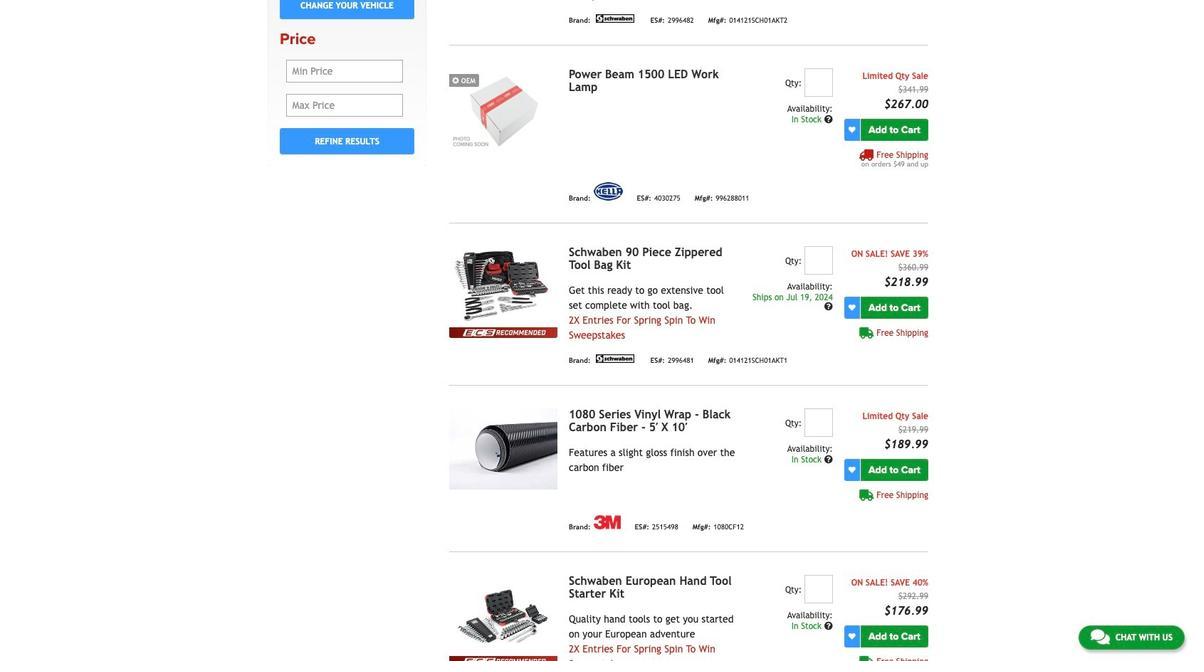 Task type: locate. For each thing, give the bounding box(es) containing it.
1 vertical spatial ecs tuning recommends this product. image
[[449, 656, 557, 661]]

1 add to wish list image from the top
[[848, 304, 856, 311]]

es#2953943 - 005981sch01akt - schwaben european hand tool starter kit - quality hand tools to get you started on your european adventure - schwaben - audi bmw volkswagen mercedes benz mini porsche image
[[449, 575, 557, 656]]

question circle image
[[824, 456, 833, 464]]

ecs tuning recommends this product. image for es#2953943 - 005981sch01akt - schwaben european hand tool starter kit - quality hand tools to get you started on your european adventure - schwaben - audi bmw volkswagen mercedes benz mini porsche image
[[449, 656, 557, 661]]

2 vertical spatial question circle image
[[824, 622, 833, 631]]

0 vertical spatial question circle image
[[824, 115, 833, 124]]

1 question circle image from the top
[[824, 115, 833, 124]]

2 vertical spatial add to wish list image
[[848, 633, 856, 640]]

1 vertical spatial add to wish list image
[[848, 467, 856, 474]]

thumbnail image image
[[449, 68, 557, 149]]

0 vertical spatial ecs tuning recommends this product. image
[[449, 327, 557, 338]]

add to wish list image
[[848, 304, 856, 311], [848, 467, 856, 474], [848, 633, 856, 640]]

2 add to wish list image from the top
[[848, 467, 856, 474]]

1 vertical spatial schwaben - corporate logo image
[[593, 354, 636, 363]]

1 ecs tuning recommends this product. image from the top
[[449, 327, 557, 338]]

1 schwaben - corporate logo image from the top
[[593, 14, 636, 23]]

3 add to wish list image from the top
[[848, 633, 856, 640]]

3m - corporate logo image
[[593, 515, 621, 530]]

ecs tuning recommends this product. image
[[449, 327, 557, 338], [449, 656, 557, 661]]

2 ecs tuning recommends this product. image from the top
[[449, 656, 557, 661]]

3 question circle image from the top
[[824, 622, 833, 631]]

0 vertical spatial schwaben - corporate logo image
[[593, 14, 636, 23]]

None number field
[[804, 68, 833, 97], [804, 246, 833, 275], [804, 409, 833, 437], [804, 575, 833, 604], [804, 68, 833, 97], [804, 246, 833, 275], [804, 409, 833, 437], [804, 575, 833, 604]]

2 question circle image from the top
[[824, 303, 833, 311]]

schwaben - corporate logo image
[[593, 14, 636, 23], [593, 354, 636, 363]]

add to wish list image for question circle icon
[[848, 467, 856, 474]]

ecs tuning recommends this product. image for es#2996481 - 014121sch01akt1 - schwaben 90 piece zippered tool bag kit  - get this ready to go extensive tool set complete with tool bag. - schwaben - audi bmw volkswagen mercedes benz mini porsche image
[[449, 327, 557, 338]]

question circle image
[[824, 115, 833, 124], [824, 303, 833, 311], [824, 622, 833, 631]]

0 vertical spatial add to wish list image
[[848, 304, 856, 311]]

1 vertical spatial question circle image
[[824, 303, 833, 311]]



Task type: vqa. For each thing, say whether or not it's contained in the screenshot.
the In corresponding to Sign
no



Task type: describe. For each thing, give the bounding box(es) containing it.
es#2996481 - 014121sch01akt1 - schwaben 90 piece zippered tool bag kit  - get this ready to go extensive tool set complete with tool bag. - schwaben - audi bmw volkswagen mercedes benz mini porsche image
[[449, 246, 557, 327]]

2 schwaben - corporate logo image from the top
[[593, 354, 636, 363]]

question circle image for es#2953943 - 005981sch01akt - schwaben european hand tool starter kit - quality hand tools to get you started on your european adventure - schwaben - audi bmw volkswagen mercedes benz mini porsche image
[[824, 622, 833, 631]]

question circle image for thumbnail image
[[824, 115, 833, 124]]

add to wish list image
[[848, 126, 856, 133]]

hella - corporate logo image
[[593, 182, 623, 201]]

Min Price number field
[[286, 60, 403, 83]]

Max Price number field
[[286, 94, 403, 117]]

comments image
[[1091, 629, 1110, 646]]

add to wish list image for 2nd question circle image from the top
[[848, 304, 856, 311]]

es#2515498 - 1080cf12 - 1080 series vinyl wrap - black carbon fiber - 5 x 10 - features a slight gloss finish over the carbon fiber - 3m - audi bmw volkswagen mercedes benz mini porsche image
[[449, 409, 557, 490]]



